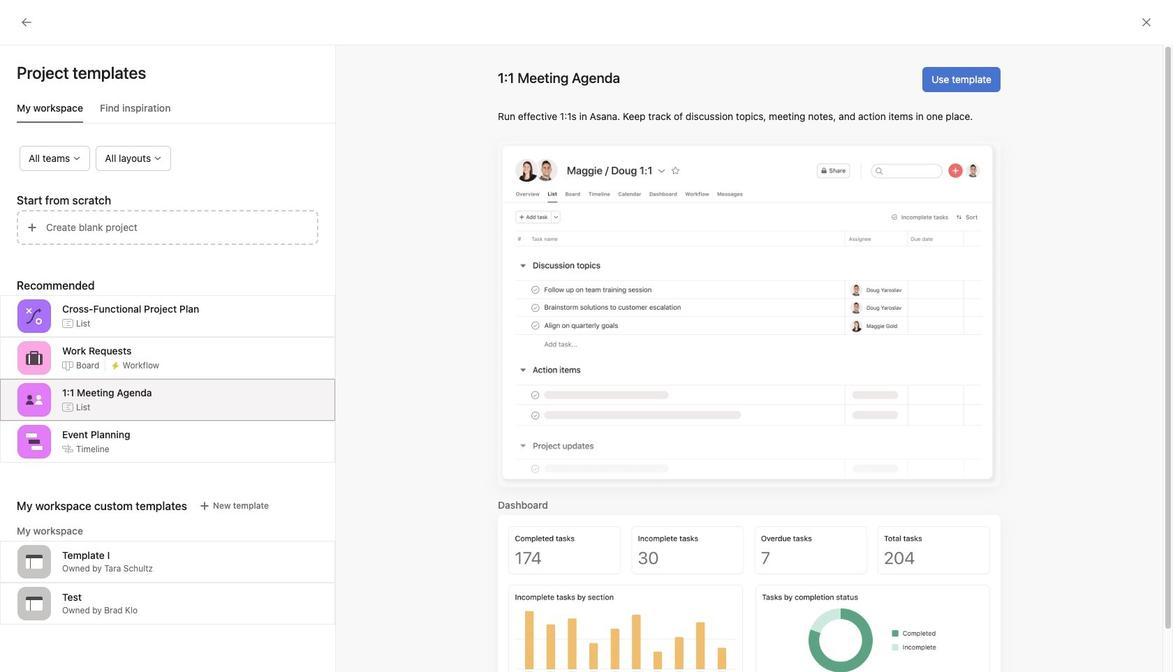 Task type: vqa. For each thing, say whether or not it's contained in the screenshot.
first
no



Task type: describe. For each thing, give the bounding box(es) containing it.
Mark complete checkbox
[[261, 376, 278, 393]]

go back image
[[21, 17, 32, 28]]

mark complete image for mark complete checkbox
[[261, 376, 278, 393]]

1 template image from the top
[[26, 554, 43, 571]]

bug image
[[546, 596, 563, 612]]

cross-functional project plan image
[[26, 308, 43, 325]]

hide sidebar image
[[18, 11, 29, 22]]

event planning image
[[26, 434, 43, 451]]



Task type: locate. For each thing, give the bounding box(es) containing it.
work requests image
[[26, 350, 43, 367]]

mark complete image
[[261, 326, 278, 342], [261, 376, 278, 393]]

close image
[[1142, 17, 1153, 28]]

mark complete image down mark complete option at the left
[[261, 376, 278, 393]]

mark complete image for mark complete option at the left
[[261, 326, 278, 342]]

tab list
[[17, 101, 335, 124]]

1 vertical spatial template image
[[26, 596, 43, 613]]

1 mark complete image from the top
[[261, 326, 278, 342]]

1 vertical spatial mark complete image
[[261, 376, 278, 393]]

teams element
[[0, 569, 168, 619]]

megaphone image
[[814, 596, 831, 612]]

template image
[[26, 554, 43, 571], [26, 596, 43, 613]]

projects element
[[0, 384, 168, 569]]

2 mark complete image from the top
[[261, 376, 278, 393]]

Mark complete checkbox
[[261, 326, 278, 342]]

global element
[[0, 34, 168, 118]]

2 template image from the top
[[26, 596, 43, 613]]

starred element
[[0, 222, 168, 384]]

insights element
[[0, 127, 168, 222]]

list item
[[247, 271, 1085, 296], [247, 296, 1085, 321], [247, 321, 1085, 347], [247, 347, 1085, 372], [264, 532, 532, 575]]

1:1 meeting agenda image
[[26, 392, 43, 409]]

0 vertical spatial mark complete image
[[261, 326, 278, 342]]

list box
[[422, 6, 757, 28]]

0 vertical spatial template image
[[26, 554, 43, 571]]

mark complete image up mark complete checkbox
[[261, 326, 278, 342]]



